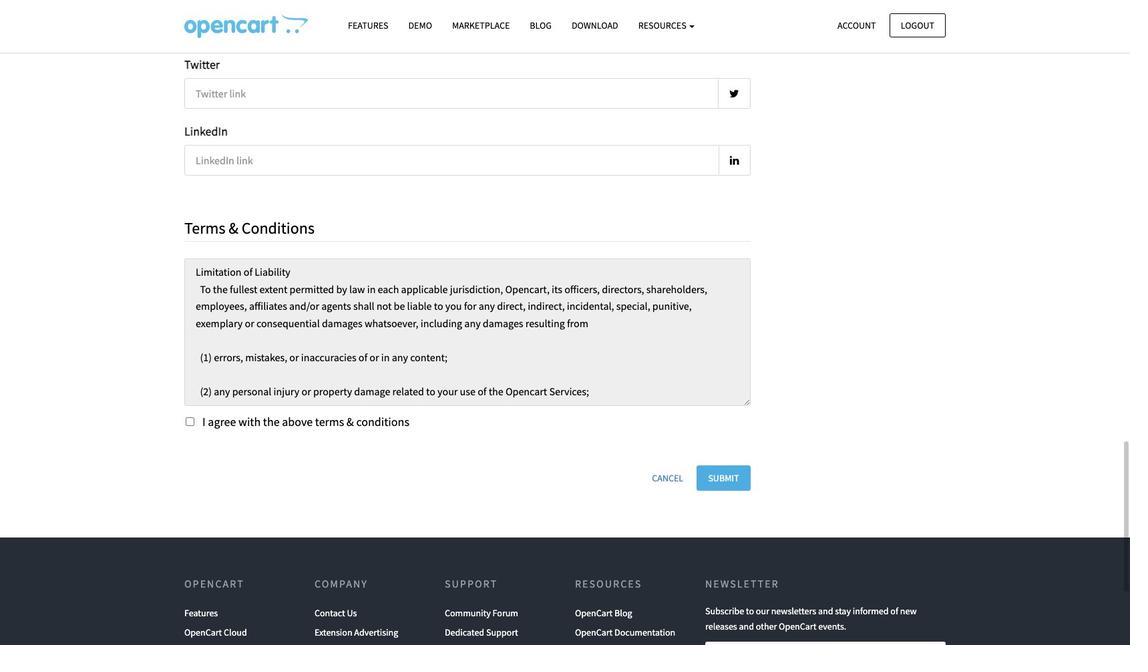 Task type: vqa. For each thing, say whether or not it's contained in the screenshot.


Task type: locate. For each thing, give the bounding box(es) containing it.
opencart
[[184, 577, 244, 591], [575, 607, 613, 619], [779, 620, 817, 632], [184, 626, 222, 638], [575, 626, 613, 638]]

0 horizontal spatial and
[[739, 620, 754, 632]]

features for opencart cloud
[[184, 607, 218, 619]]

demo link
[[398, 14, 442, 37]]

opencart blog
[[575, 607, 632, 619]]

demo
[[409, 19, 432, 31]]

features left the demo
[[348, 19, 388, 31]]

i agree with the above terms & conditions
[[202, 414, 409, 429]]

documentation
[[615, 626, 676, 638]]

Enter your email address text field
[[705, 642, 946, 645]]

features
[[348, 19, 388, 31], [184, 607, 218, 619]]

0 horizontal spatial features link
[[184, 604, 218, 623]]

account
[[838, 19, 876, 31]]

opencart for opencart blog
[[575, 607, 613, 619]]

0 vertical spatial features
[[348, 19, 388, 31]]

terms
[[315, 414, 344, 429]]

features link left the demo
[[338, 14, 398, 37]]

features link
[[338, 14, 398, 37], [184, 604, 218, 623]]

contact
[[315, 607, 345, 619]]

account link
[[826, 13, 888, 37]]

0 horizontal spatial features
[[184, 607, 218, 619]]

submit button
[[697, 465, 751, 491]]

1 vertical spatial features link
[[184, 604, 218, 623]]

cancel link
[[641, 465, 695, 491]]

None checkbox
[[186, 417, 194, 426]]

blog up opencart documentation
[[615, 607, 632, 619]]

1 vertical spatial features
[[184, 607, 218, 619]]

us
[[347, 607, 357, 619]]

0 vertical spatial resources
[[638, 19, 688, 31]]

to
[[746, 605, 754, 617]]

forum
[[493, 607, 518, 619]]

releases
[[705, 620, 737, 632]]

blog inside 'link'
[[530, 19, 552, 31]]

logout
[[901, 19, 935, 31]]

opencart up opencart cloud
[[184, 577, 244, 591]]

the
[[263, 414, 280, 429]]

0 vertical spatial &
[[229, 218, 238, 238]]

dedicated support
[[445, 626, 518, 638]]

events.
[[818, 620, 847, 632]]

opencart for opencart documentation
[[575, 626, 613, 638]]

new
[[900, 605, 917, 617]]

features link up opencart cloud
[[184, 604, 218, 623]]

1 vertical spatial blog
[[615, 607, 632, 619]]

opencart down the opencart blog link
[[575, 626, 613, 638]]

support
[[445, 577, 498, 591], [486, 626, 518, 638]]

1 horizontal spatial features link
[[338, 14, 398, 37]]

features link for demo
[[338, 14, 398, 37]]

opencart left cloud
[[184, 626, 222, 638]]

marketplace
[[452, 19, 510, 31]]

newsletters
[[771, 605, 816, 617]]

conditions
[[242, 218, 315, 238]]

and
[[818, 605, 833, 617], [739, 620, 754, 632]]

1 vertical spatial &
[[347, 414, 354, 429]]

submit
[[708, 472, 739, 484]]

opencart documentation link
[[575, 623, 676, 642]]

1 horizontal spatial features
[[348, 19, 388, 31]]

community forum link
[[445, 604, 518, 623]]

opencart down newsletters on the right bottom of page
[[779, 620, 817, 632]]

0 horizontal spatial blog
[[530, 19, 552, 31]]

advertising
[[354, 626, 398, 638]]

&
[[229, 218, 238, 238], [347, 414, 354, 429]]

0 horizontal spatial &
[[229, 218, 238, 238]]

0 vertical spatial blog
[[530, 19, 552, 31]]

support down forum in the bottom of the page
[[486, 626, 518, 638]]

resources link
[[628, 14, 705, 37]]

blog left download at the top right of the page
[[530, 19, 552, 31]]

with
[[238, 414, 261, 429]]

resources
[[638, 19, 688, 31], [575, 577, 642, 591]]

cloud
[[224, 626, 247, 638]]

informed
[[853, 605, 889, 617]]

dedicated
[[445, 626, 484, 638]]

of
[[891, 605, 899, 617]]

1 vertical spatial and
[[739, 620, 754, 632]]

1 vertical spatial resources
[[575, 577, 642, 591]]

opencart inside subscribe to our newsletters and stay informed of new releases and other opencart events.
[[779, 620, 817, 632]]

0 vertical spatial and
[[818, 605, 833, 617]]

features up opencart cloud
[[184, 607, 218, 619]]

opencart up opencart documentation
[[575, 607, 613, 619]]

support up the community
[[445, 577, 498, 591]]

i
[[202, 414, 206, 429]]

terms
[[184, 218, 225, 238]]

extension
[[315, 626, 352, 638]]

1 vertical spatial support
[[486, 626, 518, 638]]

blog
[[530, 19, 552, 31], [615, 607, 632, 619]]

and down to
[[739, 620, 754, 632]]

and up events.
[[818, 605, 833, 617]]

0 vertical spatial features link
[[338, 14, 398, 37]]

linkedin
[[184, 123, 228, 139]]



Task type: describe. For each thing, give the bounding box(es) containing it.
logout link
[[890, 13, 946, 37]]

support inside "link"
[[486, 626, 518, 638]]

our
[[756, 605, 769, 617]]

Twitter text field
[[184, 78, 719, 109]]

twitter image
[[729, 88, 739, 99]]

opencart for opencart cloud
[[184, 626, 222, 638]]

extension advertising
[[315, 626, 398, 638]]

features for demo
[[348, 19, 388, 31]]

contact us link
[[315, 604, 357, 623]]

1 horizontal spatial blog
[[615, 607, 632, 619]]

opencart blog link
[[575, 604, 632, 623]]

contact us
[[315, 607, 357, 619]]

1 horizontal spatial and
[[818, 605, 833, 617]]

community
[[445, 607, 491, 619]]

download link
[[562, 14, 628, 37]]

opencart for opencart
[[184, 577, 244, 591]]

company
[[315, 577, 368, 591]]

opencart cloud link
[[184, 623, 247, 642]]

terms & conditions
[[184, 218, 315, 238]]

subscribe
[[705, 605, 744, 617]]

community forum
[[445, 607, 518, 619]]

newsletter
[[705, 577, 779, 591]]

LinkedIn text field
[[184, 145, 719, 175]]

resources inside resources link
[[638, 19, 688, 31]]

linkedin image
[[730, 155, 739, 165]]

features link for opencart cloud
[[184, 604, 218, 623]]

partner account image
[[184, 14, 308, 38]]

subscribe to our newsletters and stay informed of new releases and other opencart events.
[[705, 605, 917, 632]]

conditions
[[356, 414, 409, 429]]

blog link
[[520, 14, 562, 37]]

opencart documentation
[[575, 626, 676, 638]]

stay
[[835, 605, 851, 617]]

above
[[282, 414, 313, 429]]

0 vertical spatial support
[[445, 577, 498, 591]]

cancel
[[652, 472, 684, 484]]

dedicated support link
[[445, 623, 518, 642]]

marketplace link
[[442, 14, 520, 37]]

Limitation of Liability   To the fullest extent permitted by law in each applicable jurisdiction, Opencart, its officers, directors, shareholders, employees, affiliates and/or agents shall not be liable to you for any direct, indirect, incidental, special, punitive, exemplary or consequential damages whatsoever, including any damages resulting from    (1) errors, mistakes, or inaccuracies of or in any content;    (2) any personal injury or property damage related to your use of the Opencart Services;    (3) any unauthorized access to or use of our servers and/or any personal information and/or other information stored therein;    (4) any interruption or cessation of transmission to or from the OpenCart Services;    (5) the use or display of any Content or User Content posted, emailed, transmitted, or otherwise made available via the Opencart Services;    (6) events beyond the reasonable control of Opencart, including any internet failures, equipment failures, electrical power failures, strikes, labor disputes, riots, insurrections, civil disturbances, shortages of labor or materials, fires, floods, storms, earthquakes, explosions, acts of God, war, terrorism, intergalactic struggles, governmental actions, orders of courts, agencies or tribunals or non-performance of third parties; and/or    (7) loss of use, data, profits, goodwill, or other intangible losses, resulting from the use or the inability to use any or all of Opencart Services. text field
[[184, 259, 751, 406]]

agree
[[208, 414, 236, 429]]

twitter
[[184, 57, 220, 72]]

1 horizontal spatial &
[[347, 414, 354, 429]]

extension advertising link
[[315, 623, 398, 642]]

other
[[756, 620, 777, 632]]

download
[[572, 19, 618, 31]]

opencart cloud
[[184, 626, 247, 638]]



